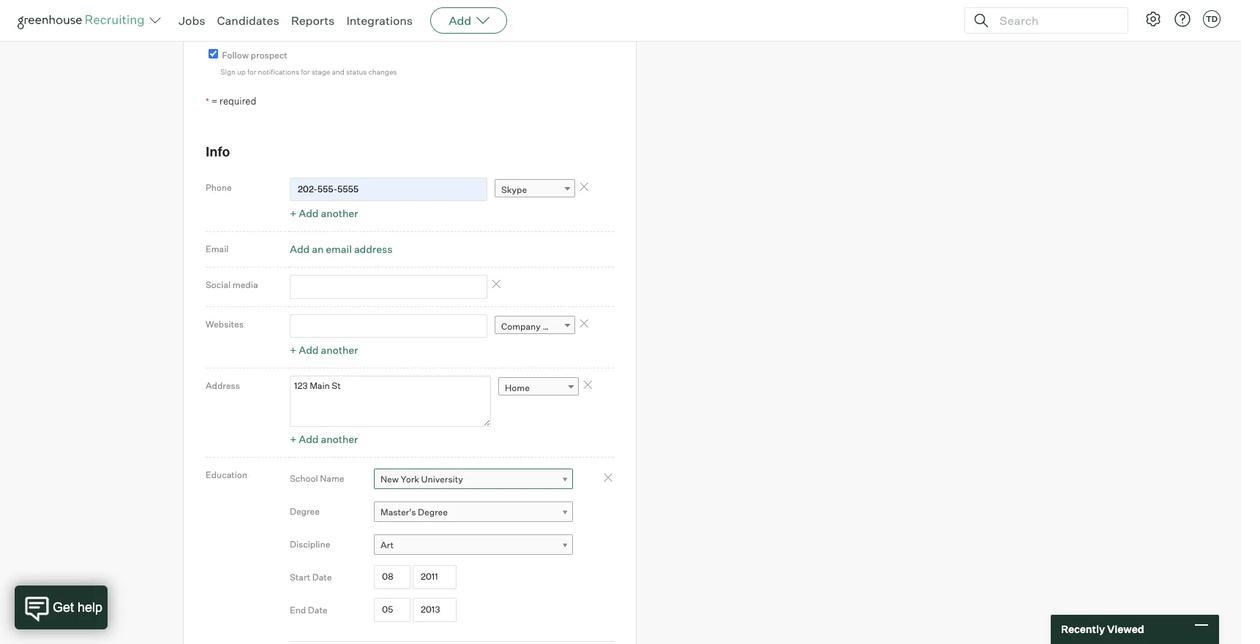 Task type: locate. For each thing, give the bounding box(es) containing it.
add for websites
[[299, 344, 319, 356]]

add inside websites element
[[299, 344, 319, 356]]

new
[[381, 474, 399, 485]]

school
[[290, 474, 318, 485]]

+ for phone
[[290, 207, 297, 220]]

add for phone
[[299, 207, 319, 220]]

master's degree
[[381, 507, 448, 518]]

YYYY text field
[[413, 566, 457, 590]]

start date
[[290, 572, 332, 583]]

greenhouse recruiting image
[[18, 12, 149, 29]]

name
[[320, 474, 344, 485]]

for
[[247, 68, 256, 76], [301, 68, 310, 76]]

for right up
[[247, 68, 256, 76]]

another for address
[[321, 433, 358, 446]]

+ inside websites element
[[290, 344, 297, 356]]

another
[[321, 207, 358, 220], [321, 344, 358, 356], [321, 433, 358, 446]]

date right start
[[312, 572, 332, 583]]

company website link
[[495, 316, 576, 337]]

1 + from the top
[[290, 207, 297, 220]]

+ add another for websites
[[290, 344, 358, 356]]

+ add another link
[[290, 207, 358, 220], [290, 344, 358, 356], [290, 433, 358, 446]]

3 another from the top
[[321, 433, 358, 446]]

date right the end
[[308, 605, 328, 616]]

+
[[290, 207, 297, 220], [290, 344, 297, 356], [290, 433, 297, 446]]

skype link
[[495, 179, 575, 201]]

2 vertical spatial + add another
[[290, 433, 358, 446]]

add
[[449, 13, 472, 28], [299, 207, 319, 220], [290, 243, 310, 256], [299, 344, 319, 356], [299, 433, 319, 446]]

=
[[211, 95, 218, 107]]

0 vertical spatial + add another
[[290, 207, 358, 220]]

1 another from the top
[[321, 207, 358, 220]]

2 vertical spatial another
[[321, 433, 358, 446]]

add for address
[[299, 433, 319, 446]]

0 vertical spatial date
[[312, 572, 332, 583]]

integrations
[[346, 13, 413, 28]]

+ add another for phone
[[290, 207, 358, 220]]

+ for websites
[[290, 344, 297, 356]]

2 + add another link from the top
[[290, 344, 358, 356]]

0 vertical spatial another
[[321, 207, 358, 220]]

3 + from the top
[[290, 433, 297, 446]]

websites element
[[290, 314, 614, 361]]

email
[[326, 243, 352, 256]]

0 horizontal spatial for
[[247, 68, 256, 76]]

master's degree link
[[374, 502, 573, 523]]

0 vertical spatial + add another link
[[290, 207, 358, 220]]

YYYY text field
[[413, 599, 457, 623]]

1 vertical spatial another
[[321, 344, 358, 356]]

1 horizontal spatial degree
[[418, 507, 448, 518]]

None text field
[[312, 7, 326, 31], [290, 178, 487, 201], [290, 275, 487, 299], [312, 7, 326, 31], [290, 178, 487, 201], [290, 275, 487, 299]]

end
[[290, 605, 306, 616]]

0 horizontal spatial degree
[[290, 507, 320, 518]]

prospect
[[251, 50, 287, 61]]

1 horizontal spatial for
[[301, 68, 310, 76]]

another inside websites element
[[321, 344, 358, 356]]

integrations link
[[346, 13, 413, 28]]

sign
[[220, 68, 236, 76]]

None text field
[[290, 314, 487, 338], [290, 376, 491, 427], [290, 314, 487, 338], [290, 376, 491, 427]]

home link
[[498, 378, 579, 399]]

configure image
[[1145, 10, 1162, 28]]

add inside 'popup button'
[[449, 13, 472, 28]]

2 + from the top
[[290, 344, 297, 356]]

sign up for notifications for stage and status changes
[[220, 68, 397, 76]]

3 + add another from the top
[[290, 433, 358, 446]]

+ add another inside websites element
[[290, 344, 358, 356]]

1 + add another link from the top
[[290, 207, 358, 220]]

date
[[312, 572, 332, 583], [308, 605, 328, 616]]

required
[[220, 95, 256, 107]]

phone
[[206, 182, 232, 193]]

company website
[[501, 321, 576, 332]]

2 for from the left
[[301, 68, 310, 76]]

2 another from the top
[[321, 344, 358, 356]]

2 + add another from the top
[[290, 344, 358, 356]]

add an email address link
[[290, 243, 393, 256]]

+ add another
[[290, 207, 358, 220], [290, 344, 358, 356], [290, 433, 358, 446]]

notifications
[[258, 68, 299, 76]]

2 vertical spatial + add another link
[[290, 433, 358, 446]]

+ add another link for websites
[[290, 344, 358, 356]]

1 degree from the left
[[290, 507, 320, 518]]

1 vertical spatial +
[[290, 344, 297, 356]]

email
[[206, 244, 229, 255]]

1 vertical spatial + add another link
[[290, 344, 358, 356]]

company
[[501, 321, 541, 332]]

1 vertical spatial date
[[308, 605, 328, 616]]

reports
[[291, 13, 335, 28]]

follow
[[222, 50, 249, 61]]

degree
[[290, 507, 320, 518], [418, 507, 448, 518]]

info
[[206, 144, 230, 160]]

media
[[233, 280, 258, 291]]

recently viewed
[[1061, 624, 1144, 636]]

degree down school on the left of page
[[290, 507, 320, 518]]

website
[[543, 321, 576, 332]]

stage
[[312, 68, 330, 76]]

1 + add another from the top
[[290, 207, 358, 220]]

reports link
[[291, 13, 335, 28]]

for left stage
[[301, 68, 310, 76]]

art link
[[374, 535, 573, 556]]

education
[[206, 470, 247, 481]]

3 + add another link from the top
[[290, 433, 358, 446]]

+ add another link for address
[[290, 433, 358, 446]]

york
[[401, 474, 419, 485]]

degree down university
[[418, 507, 448, 518]]

1 vertical spatial + add another
[[290, 344, 358, 356]]

2 vertical spatial +
[[290, 433, 297, 446]]

art
[[381, 540, 394, 551]]

0 vertical spatial +
[[290, 207, 297, 220]]



Task type: vqa. For each thing, say whether or not it's contained in the screenshot.
first row from the bottom of the table containing 1
no



Task type: describe. For each thing, give the bounding box(es) containing it.
discipline
[[290, 539, 330, 550]]

td
[[1206, 14, 1218, 24]]

home
[[505, 383, 530, 394]]

another for websites
[[321, 344, 358, 356]]

Search text field
[[996, 10, 1115, 31]]

address
[[354, 243, 393, 256]]

MM text field
[[374, 566, 411, 590]]

address
[[206, 381, 240, 392]]

viewed
[[1107, 624, 1144, 636]]

4
[[224, 10, 230, 22]]

up
[[237, 68, 246, 76]]

2 degree from the left
[[418, 507, 448, 518]]

td button
[[1200, 7, 1224, 31]]

start
[[290, 572, 311, 583]]

add button
[[430, 7, 507, 34]]

add an email address
[[290, 243, 393, 256]]

years
[[232, 10, 256, 22]]

+ add another link for phone
[[290, 207, 358, 220]]

+ for address
[[290, 433, 297, 446]]

new york university link
[[374, 469, 573, 490]]

changes
[[369, 68, 397, 76]]

experience
[[258, 10, 307, 22]]

+ add another for address
[[290, 433, 358, 446]]

candidates link
[[217, 13, 279, 28]]

recently
[[1061, 624, 1105, 636]]

master's
[[381, 507, 416, 518]]

social
[[206, 280, 231, 291]]

new york university
[[381, 474, 463, 485]]

an
[[312, 243, 324, 256]]

td button
[[1203, 10, 1221, 28]]

school name
[[290, 474, 344, 485]]

date for end date
[[308, 605, 328, 616]]

4 years experience
[[224, 10, 307, 22]]

social media
[[206, 280, 258, 291]]

*
[[206, 96, 209, 107]]

and
[[332, 68, 345, 76]]

candidates
[[217, 13, 279, 28]]

Follow prospect checkbox
[[209, 49, 218, 58]]

* = required
[[206, 95, 256, 107]]

end date
[[290, 605, 328, 616]]

skype
[[501, 185, 527, 196]]

another for phone
[[321, 207, 358, 220]]

jobs
[[179, 13, 205, 28]]

1 for from the left
[[247, 68, 256, 76]]

jobs link
[[179, 13, 205, 28]]

websites
[[206, 319, 244, 330]]

follow prospect
[[222, 50, 287, 61]]

date for start date
[[312, 572, 332, 583]]

university
[[421, 474, 463, 485]]

MM text field
[[374, 599, 411, 623]]

status
[[346, 68, 367, 76]]



